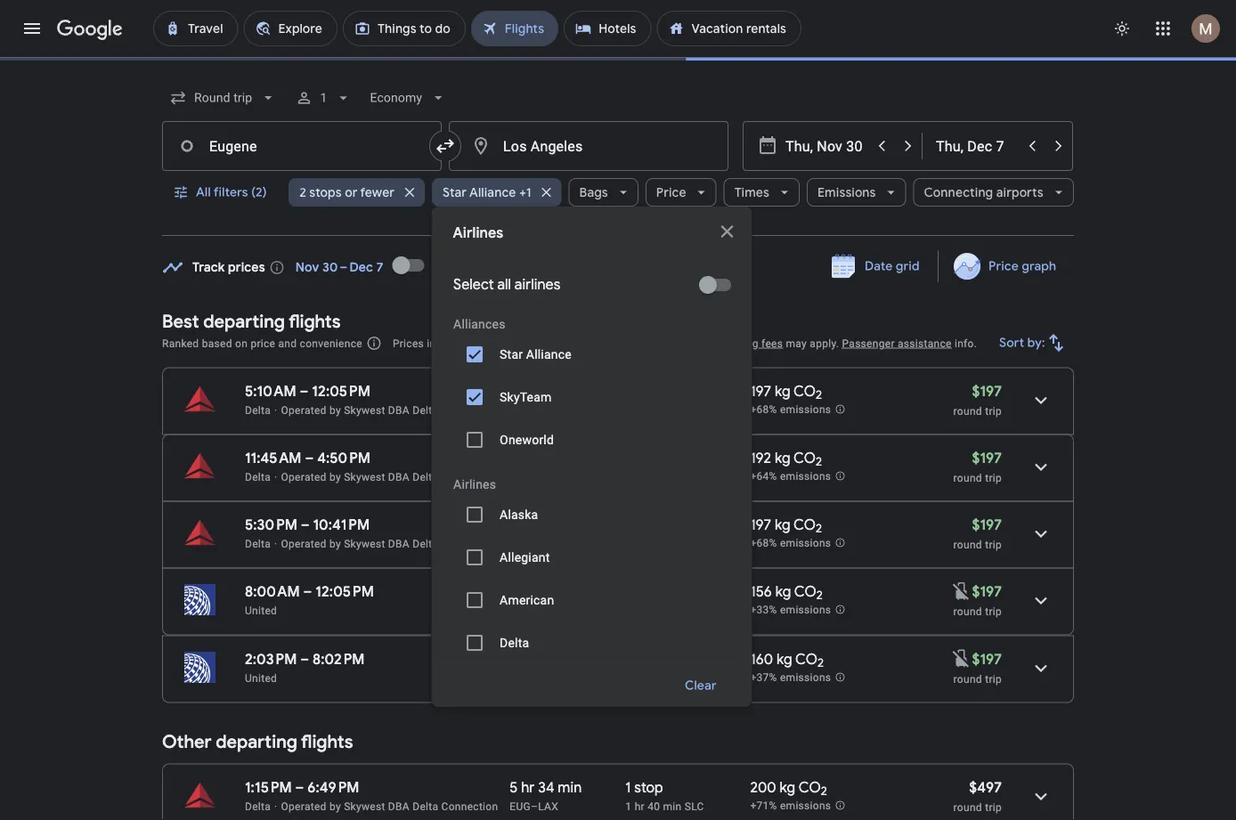 Task type: describe. For each thing, give the bounding box(es) containing it.
1 airlines from the top
[[453, 224, 503, 242]]

1 for 1
[[320, 90, 327, 105]]

$497
[[969, 778, 1002, 796]]

5:30 pm – 10:41 pm
[[245, 516, 370, 534]]

7
[[376, 260, 383, 276]]

197 kg co 2 for 12:05 pm
[[750, 382, 822, 403]]

+37% emissions
[[750, 671, 831, 684]]

– for 5:10 am – 12:05 pm
[[300, 382, 309, 400]]

flight details. leaves eugene airport (eug) at 11:45 am on thursday, november 30 and arrives at los angeles international airport at 4:50 pm on thursday, november 30. image
[[1020, 446, 1062, 488]]

dba for 12:05 pm
[[388, 404, 410, 416]]

alliances
[[453, 317, 505, 331]]

2:03 pm
[[245, 650, 297, 668]]

Arrival time: 10:41 PM. text field
[[313, 516, 370, 534]]

skywest for 10:41 pm
[[344, 537, 385, 550]]

flight details. leaves eugene airport (eug) at 8:00 am on thursday, november 30 and arrives at los angeles international airport at 12:05 pm on thursday, november 30. image
[[1020, 579, 1062, 622]]

best departing flights
[[162, 310, 341, 333]]

+33% emissions
[[750, 604, 831, 616]]

passenger
[[842, 337, 895, 350]]

flight details. leaves eugene airport (eug) at 1:15 pm on thursday, november 30 and arrives at los angeles international airport at 6:49 pm on thursday, november 30. image
[[1020, 775, 1062, 817]]

leaves eugene airport (eug) at 11:45 am on thursday, november 30 and arrives at los angeles international airport at 4:50 pm on thursday, november 30. element
[[245, 449, 370, 467]]

trip inside $497 round trip
[[985, 801, 1002, 813]]

select
[[453, 276, 493, 294]]

allegiant
[[499, 550, 549, 565]]

12:05 pm for 5:10 am – 12:05 pm
[[312, 382, 370, 400]]

flights for other departing flights
[[301, 730, 353, 753]]

3 trip from the top
[[985, 538, 1002, 551]]

Return text field
[[936, 122, 1018, 170]]

co inside "160 kg co 2"
[[795, 650, 818, 668]]

layover (1 of 1) is a 1 hr 40 min layover at salt lake city international airport in salt lake city. element
[[625, 799, 741, 813]]

loading results progress bar
[[0, 57, 1236, 61]]

flights for best departing flights
[[289, 310, 341, 333]]

min for 5 hr 34 min eug – lax
[[558, 778, 582, 796]]

leaves eugene airport (eug) at 8:00 am on thursday, november 30 and arrives at los angeles international airport at 12:05 pm on thursday, november 30. element
[[245, 582, 374, 601]]

5 for 59
[[510, 650, 518, 668]]

american
[[499, 593, 554, 607]]

min inside the 1 stop 2 hr 47 min sfo
[[663, 671, 682, 684]]

1 197 us dollars text field from the top
[[972, 516, 1002, 534]]

operated by skywest dba delta connection for 1:15 pm – 6:49 pm
[[281, 800, 498, 812]]

dba for 10:41 pm
[[388, 537, 410, 550]]

star alliance
[[499, 347, 571, 362]]

200
[[750, 778, 776, 796]]

1 for 1 stop 1 hr 40 min slc
[[625, 778, 631, 796]]

ranked based on price and convenience
[[162, 337, 362, 350]]

Arrival time: 12:05 PM. text field
[[316, 582, 374, 601]]

hr for 6 hr 55 min eug – lax
[[521, 382, 535, 400]]

prices
[[393, 337, 424, 350]]

5:30 pm
[[245, 516, 297, 534]]

prices include required taxes + fees for 1 adult.
[[393, 337, 628, 350]]

departing for other
[[216, 730, 297, 753]]

(2)
[[251, 184, 267, 200]]

2 inside 200 kg co 2
[[821, 783, 827, 798]]

clear
[[685, 678, 717, 694]]

best
[[162, 310, 199, 333]]

this price for this flight doesn't include overhead bin access. if you need a carry-on bag, use the bags filter to update prices. image for 2nd 197 us dollars text box
[[951, 648, 972, 669]]

sort by: button
[[992, 321, 1074, 364]]

operated by skywest dba delta connection for 5:30 pm – 10:41 pm
[[281, 537, 498, 550]]

dba for 4:50 pm
[[388, 471, 410, 483]]

8:00 am – 12:05 pm united
[[245, 582, 374, 617]]

select all airlines
[[453, 276, 560, 294]]

bag fees button
[[740, 337, 783, 350]]

$497 round trip
[[953, 778, 1002, 813]]

stop for 160
[[634, 650, 663, 668]]

price for price
[[656, 184, 686, 200]]

emissions for 5:10 am
[[780, 404, 831, 416]]

4 round from the top
[[953, 605, 982, 618]]

and
[[278, 337, 297, 350]]

total duration 6 hr 55 min. element
[[510, 382, 625, 403]]

30 – dec
[[322, 260, 373, 276]]

operated for 5:30 pm
[[281, 537, 327, 550]]

59
[[538, 650, 554, 668]]

alliance for star alliance
[[526, 347, 571, 362]]

bag
[[740, 337, 759, 350]]

5:10 am – 12:05 pm
[[245, 382, 370, 400]]

2 inside 192 kg co 2
[[816, 454, 822, 469]]

leaves eugene airport (eug) at 2:03 pm on thursday, november 30 and arrives at los angeles international airport at 8:02 pm on thursday, november 30. element
[[245, 650, 365, 668]]

10:41 pm
[[313, 516, 370, 534]]

Departure time: 2:03 PM. text field
[[245, 650, 297, 668]]

apply.
[[810, 337, 839, 350]]

united for 2:03 pm
[[245, 671, 277, 684]]

kg inside "160 kg co 2"
[[776, 650, 792, 668]]

bags button
[[568, 171, 638, 214]]

total duration 4 hr 5 min. element
[[510, 582, 625, 603]]

min for 5 hr 5 min
[[550, 449, 574, 467]]

layover (1 of 1) is a 2 hr 47 min layover at san francisco international airport in san francisco. element
[[625, 670, 741, 685]]

assistance
[[898, 337, 952, 350]]

bag fees may apply. passenger assistance
[[740, 337, 952, 350]]

flight details. leaves eugene airport (eug) at 5:10 am on thursday, november 30 and arrives at los angeles international airport at 12:05 pm on thursday, november 30. image
[[1020, 379, 1062, 422]]

– inside 5 hr 34 min eug – lax
[[531, 800, 538, 812]]

all
[[497, 276, 511, 294]]

lax for 5
[[538, 604, 558, 617]]

kg for 11:45 am
[[775, 449, 790, 467]]

round for '497 us dollars' text box
[[953, 801, 982, 813]]

lax for 55
[[538, 404, 558, 416]]

200 kg co 2
[[750, 778, 827, 798]]

star alliance +1
[[442, 184, 531, 200]]

min for 6 hr 55 min eug – lax
[[558, 382, 582, 400]]

passenger assistance button
[[842, 337, 952, 350]]

hr for 5 hr 11 min
[[521, 516, 535, 534]]

5 hr 11 min
[[510, 516, 576, 534]]

date
[[865, 258, 893, 274]]

6 emissions from the top
[[780, 799, 831, 812]]

track
[[192, 260, 225, 276]]

hr inside the 1 stop 2 hr 47 min sfo
[[635, 671, 645, 684]]

+33%
[[750, 604, 777, 616]]

1 197 us dollars text field from the top
[[972, 449, 1002, 467]]

Arrival time: 4:50 PM. text field
[[317, 449, 370, 467]]

times
[[734, 184, 769, 200]]

slc
[[685, 800, 704, 812]]

alliance for star alliance +1
[[469, 184, 516, 200]]

emissions for 11:45 am
[[780, 470, 831, 483]]

– for 2:03 pm – 8:02 pm united
[[300, 650, 309, 668]]

Departure time: 11:45 AM. text field
[[245, 449, 302, 467]]

total duration 5 hr 59 min. element
[[510, 650, 625, 670]]

– for 1:15 pm – 6:49 pm
[[295, 778, 304, 796]]

date grid
[[865, 258, 920, 274]]

1 fees from the left
[[549, 337, 571, 350]]

price
[[251, 337, 275, 350]]

skywest for 6:49 pm
[[344, 800, 385, 812]]

leaves eugene airport (eug) at 5:30 pm on thursday, november 30 and arrives at los angeles international airport at 10:41 pm on thursday, november 30. element
[[245, 516, 370, 534]]

11:45 am – 4:50 pm
[[245, 449, 370, 467]]

hr inside 1 stop 1 hr 40 min slc
[[635, 800, 645, 812]]

on
[[235, 337, 248, 350]]

lax for 34
[[538, 800, 558, 812]]

main content containing best departing flights
[[162, 244, 1074, 820]]

date grid button
[[819, 250, 934, 282]]

2 airlines from the top
[[453, 477, 496, 492]]

2 round trip from the top
[[953, 672, 1002, 685]]

eug for 4
[[510, 604, 531, 617]]

connecting airports button
[[913, 171, 1073, 214]]

swap origin and destination. image
[[435, 135, 456, 157]]

connection for 6:49 pm
[[441, 800, 498, 812]]

+68% for 12:05 pm
[[750, 404, 777, 416]]

skywest for 4:50 pm
[[344, 471, 385, 483]]

kg for 5:30 pm
[[775, 516, 790, 534]]

adult.
[[600, 337, 628, 350]]

5 for 34
[[510, 778, 518, 796]]

8:02 pm
[[313, 650, 365, 668]]

oneworld
[[499, 432, 553, 447]]

this price for this flight doesn't include overhead bin access. if you need a carry-on bag, use the bags filter to update prices. image for second $197 text field from the top
[[951, 580, 972, 602]]

8:00 am
[[245, 582, 300, 601]]

round for 197 us dollars text field
[[953, 405, 982, 417]]

hr for 5 hr 34 min eug – lax
[[521, 778, 535, 796]]

5 for 11
[[510, 516, 518, 534]]

operated for 1:15 pm
[[281, 800, 327, 812]]

197 kg co 2 for 10:41 pm
[[750, 516, 822, 536]]

kg for 8:00 am
[[775, 582, 791, 601]]

5 inside the '4 hr 5 min eug – lax'
[[539, 582, 547, 601]]

2 trip from the top
[[985, 472, 1002, 484]]

clear button
[[663, 664, 738, 707]]

operated for 11:45 am
[[281, 471, 327, 483]]

by:
[[1028, 335, 1045, 351]]

1:15 pm
[[245, 778, 292, 796]]

4
[[510, 582, 518, 601]]

hr for 5 hr 59 min
[[521, 650, 535, 668]]

1 stop flight. element for 200
[[625, 778, 663, 799]]

1 button
[[288, 77, 359, 119]]

5 emissions from the top
[[780, 671, 831, 684]]

Departure time: 5:10 AM. text field
[[245, 382, 296, 400]]

leaves eugene airport (eug) at 1:15 pm on thursday, november 30 and arrives at los angeles international airport at 6:49 pm on thursday, november 30. element
[[245, 778, 359, 796]]

min for 5 hr 59 min
[[557, 650, 581, 668]]

all filters (2)
[[196, 184, 267, 200]]

total duration 5 hr 34 min. element
[[510, 778, 625, 799]]

1 stop 2 hr 47 min sfo
[[625, 650, 705, 684]]

price graph button
[[942, 250, 1070, 282]]

+68% emissions for 12:05 pm
[[750, 404, 831, 416]]

co for 11:45 am
[[794, 449, 816, 467]]

4 hr 5 min eug – lax
[[510, 582, 574, 617]]

emissions for 5:30 pm
[[780, 537, 831, 550]]

round for 2nd 197 us dollars text box from the bottom of the main content containing best departing flights
[[953, 538, 982, 551]]

learn more about ranking image
[[366, 335, 382, 351]]

Departure time: 8:00 AM. text field
[[245, 582, 300, 601]]

eug for 6
[[510, 404, 531, 416]]

+68% for 10:41 pm
[[750, 537, 777, 550]]

airlines
[[514, 276, 560, 294]]

4 trip from the top
[[985, 605, 1002, 618]]

Departure time: 1:15 PM. text field
[[245, 778, 292, 796]]

taxes
[[510, 337, 537, 350]]

star for star alliance
[[499, 347, 522, 362]]



Task type: locate. For each thing, give the bounding box(es) containing it.
2 lax from the top
[[538, 604, 558, 617]]

4 $197 from the top
[[972, 582, 1002, 601]]

– right 5:30 pm text field
[[301, 516, 310, 534]]

1 round trip from the top
[[953, 605, 1002, 618]]

eug inside the '4 hr 5 min eug – lax'
[[510, 604, 531, 617]]

1 operated from the top
[[281, 404, 327, 416]]

6 trip from the top
[[985, 801, 1002, 813]]

– right departure time: 2:03 pm. text box
[[300, 650, 309, 668]]

skywest down 12:05 pm text box
[[344, 404, 385, 416]]

+71% emissions
[[750, 799, 831, 812]]

+64%
[[750, 470, 777, 483]]

1 stop from the top
[[634, 650, 663, 668]]

price right bags popup button
[[656, 184, 686, 200]]

0 vertical spatial price
[[656, 184, 686, 200]]

convenience
[[300, 337, 362, 350]]

5 hr 34 min eug – lax
[[510, 778, 582, 812]]

trip left flight details. leaves eugene airport (eug) at 11:45 am on thursday, november 30 and arrives at los angeles international airport at 4:50 pm on thursday, november 30. icon
[[985, 472, 1002, 484]]

operated for 5:10 am
[[281, 404, 327, 416]]

by for 12:05 pm
[[329, 404, 341, 416]]

2 down apply.
[[816, 388, 822, 403]]

– inside 8:00 am – 12:05 pm united
[[303, 582, 312, 601]]

fees right bag
[[761, 337, 783, 350]]

trip left 'flight details. leaves eugene airport (eug) at 2:03 pm on thursday, november 30 and arrives at los angeles international airport at 8:02 pm on thursday, november 30.' image
[[985, 672, 1002, 685]]

lax down 55
[[538, 404, 558, 416]]

co
[[794, 382, 816, 400], [794, 449, 816, 467], [794, 516, 816, 534], [794, 582, 816, 601], [795, 650, 818, 668], [799, 778, 821, 796]]

192
[[750, 449, 771, 467]]

197 US dollars text field
[[972, 516, 1002, 534], [972, 650, 1002, 668]]

2 +68% from the top
[[750, 537, 777, 550]]

0 vertical spatial +68%
[[750, 404, 777, 416]]

$197 down sort
[[972, 382, 1002, 400]]

None text field
[[162, 121, 442, 171], [449, 121, 728, 171], [162, 121, 442, 171], [449, 121, 728, 171]]

star down swap origin and destination. icon
[[442, 184, 466, 200]]

0 vertical spatial +68% emissions
[[750, 404, 831, 416]]

1 vertical spatial lax
[[538, 604, 558, 617]]

connection for 12:05 pm
[[441, 404, 498, 416]]

kg up +64% emissions
[[775, 449, 790, 467]]

by for 6:49 pm
[[329, 800, 341, 812]]

round left 'flight details. leaves eugene airport (eug) at 2:03 pm on thursday, november 30 and arrives at los angeles international airport at 8:02 pm on thursday, november 30.' image
[[953, 672, 982, 685]]

other departing flights
[[162, 730, 353, 753]]

stops
[[309, 184, 341, 200]]

leaves eugene airport (eug) at 5:10 am on thursday, november 30 and arrives at los angeles international airport at 12:05 pm on thursday, november 30. element
[[245, 382, 370, 400]]

sort by:
[[999, 335, 1045, 351]]

156 kg co 2
[[750, 582, 823, 603]]

– inside the 2:03 pm – 8:02 pm united
[[300, 650, 309, 668]]

3 dba from the top
[[388, 537, 410, 550]]

2 up +64% emissions
[[816, 454, 822, 469]]

dba for 6:49 pm
[[388, 800, 410, 812]]

round trip
[[953, 605, 1002, 618], [953, 672, 1002, 685]]

this price for this flight doesn't include overhead bin access. if you need a carry-on bag, use the bags filter to update prices. image
[[951, 580, 972, 602], [951, 648, 972, 669]]

160
[[750, 650, 773, 668]]

5:10 am
[[245, 382, 296, 400]]

required
[[466, 337, 507, 350]]

co up the +33% emissions
[[794, 582, 816, 601]]

operated by skywest dba delta connection down 6:49 pm
[[281, 800, 498, 812]]

1 vertical spatial 197 us dollars text field
[[972, 582, 1002, 601]]

alliance left +1
[[469, 184, 516, 200]]

1 vertical spatial united
[[245, 671, 277, 684]]

track prices
[[192, 260, 265, 276]]

co up +71% emissions
[[799, 778, 821, 796]]

40
[[648, 800, 660, 812]]

round inside $497 round trip
[[953, 801, 982, 813]]

lax down total duration 4 hr 5 min. element
[[538, 604, 558, 617]]

11
[[538, 516, 549, 534]]

united down departure time: 2:03 pm. text box
[[245, 671, 277, 684]]

3 operated by skywest dba delta connection from the top
[[281, 537, 498, 550]]

1 lax from the top
[[538, 404, 558, 416]]

min right the 47
[[663, 671, 682, 684]]

price left graph
[[988, 258, 1019, 274]]

hr right the 4
[[522, 582, 535, 601]]

trip down 197 us dollars text field
[[985, 405, 1002, 417]]

1 1 stop flight. element from the top
[[625, 650, 663, 670]]

0 vertical spatial 197 kg co 2
[[750, 382, 822, 403]]

kg inside 200 kg co 2
[[780, 778, 795, 796]]

12:05 pm for 8:00 am – 12:05 pm united
[[316, 582, 374, 601]]

–
[[300, 382, 309, 400], [531, 404, 538, 416], [305, 449, 314, 467], [301, 516, 310, 534], [303, 582, 312, 601], [531, 604, 538, 617], [300, 650, 309, 668], [295, 778, 304, 796], [531, 800, 538, 812]]

stop inside the 1 stop 2 hr 47 min sfo
[[634, 650, 663, 668]]

flight details. leaves eugene airport (eug) at 2:03 pm on thursday, november 30 and arrives at los angeles international airport at 8:02 pm on thursday, november 30. image
[[1020, 646, 1062, 689]]

emissions down 200 kg co 2 at the right bottom of the page
[[780, 799, 831, 812]]

nov
[[295, 260, 319, 276]]

5 inside 5 hr 34 min eug – lax
[[510, 778, 518, 796]]

2 connection from the top
[[441, 471, 498, 483]]

connection for 10:41 pm
[[441, 537, 498, 550]]

0 vertical spatial flights
[[289, 310, 341, 333]]

price inside button
[[988, 258, 1019, 274]]

stop up the 47
[[634, 650, 663, 668]]

0 vertical spatial this price for this flight doesn't include overhead bin access. if you need a carry-on bag, use the bags filter to update prices. image
[[951, 580, 972, 602]]

hr inside the '4 hr 5 min eug – lax'
[[522, 582, 535, 601]]

co inside 156 kg co 2
[[794, 582, 816, 601]]

star alliance +1 button
[[432, 171, 561, 214]]

Departure time: 5:30 PM. text field
[[245, 516, 297, 534]]

55
[[538, 382, 554, 400]]

hr inside 5 hr 34 min eug – lax
[[521, 778, 535, 796]]

fewer
[[360, 184, 394, 200]]

0 horizontal spatial price
[[656, 184, 686, 200]]

$197 left flight details. leaves eugene airport (eug) at 8:00 am on thursday, november 30 and arrives at los angeles international airport at 12:05 pm on thursday, november 30. icon
[[972, 582, 1002, 601]]

197 down bag fees button
[[750, 382, 771, 400]]

hr right 6
[[521, 382, 535, 400]]

include
[[427, 337, 463, 350]]

2 emissions from the top
[[780, 470, 831, 483]]

operated by skywest dba delta connection
[[281, 404, 498, 416], [281, 471, 498, 483], [281, 537, 498, 550], [281, 800, 498, 812]]

min right 40
[[663, 800, 682, 812]]

197 down +64% on the bottom right of the page
[[750, 516, 771, 534]]

co for 8:00 am
[[794, 582, 816, 601]]

1 horizontal spatial fees
[[761, 337, 783, 350]]

united
[[245, 604, 277, 617], [245, 671, 277, 684]]

– inside 6 hr 55 min eug – lax
[[531, 404, 538, 416]]

197 us dollars text field left flight details. leaves eugene airport (eug) at 8:00 am on thursday, november 30 and arrives at los angeles international airport at 12:05 pm on thursday, november 30. icon
[[972, 582, 1002, 601]]

main menu image
[[21, 18, 43, 39]]

4:50 pm
[[317, 449, 370, 467]]

2 round from the top
[[953, 472, 982, 484]]

emissions up 156 kg co 2
[[780, 537, 831, 550]]

alliance inside popup button
[[469, 184, 516, 200]]

3 $197 from the top
[[972, 516, 1002, 534]]

5 for 5
[[510, 449, 518, 467]]

stop for 200
[[634, 778, 663, 796]]

price graph
[[988, 258, 1056, 274]]

fees right +
[[549, 337, 571, 350]]

$197 round trip for 5 hr 5 min
[[953, 449, 1002, 484]]

3 $197 round trip from the top
[[953, 516, 1002, 551]]

2 inside "160 kg co 2"
[[818, 655, 824, 670]]

star for star alliance +1
[[442, 184, 466, 200]]

min inside 1 stop 1 hr 40 min slc
[[663, 800, 682, 812]]

2 +68% emissions from the top
[[750, 537, 831, 550]]

1 by from the top
[[329, 404, 341, 416]]

min right 34 on the bottom left
[[558, 778, 582, 796]]

0 horizontal spatial star
[[442, 184, 466, 200]]

round for second $197 text field from the bottom
[[953, 472, 982, 484]]

min for 5 hr 11 min
[[553, 516, 576, 534]]

1 vertical spatial round trip
[[953, 672, 1002, 685]]

hr left the 47
[[635, 671, 645, 684]]

star inside popup button
[[442, 184, 466, 200]]

min inside 5 hr 34 min eug – lax
[[558, 778, 582, 796]]

1 vertical spatial $197 round trip
[[953, 449, 1002, 484]]

1 vertical spatial 197
[[750, 516, 771, 534]]

lax inside 6 hr 55 min eug – lax
[[538, 404, 558, 416]]

0 vertical spatial departing
[[203, 310, 285, 333]]

min right 59
[[557, 650, 581, 668]]

operated by skywest dba delta connection for 11:45 am – 4:50 pm
[[281, 471, 498, 483]]

skywest down the 10:41 pm text field
[[344, 537, 385, 550]]

hr for 5 hr 5 min
[[521, 449, 535, 467]]

skywest for 12:05 pm
[[344, 404, 385, 416]]

flights
[[289, 310, 341, 333], [301, 730, 353, 753]]

1 vertical spatial +68% emissions
[[750, 537, 831, 550]]

operated down 11:45 am – 4:50 pm at the bottom left
[[281, 471, 327, 483]]

2 up +71% emissions
[[821, 783, 827, 798]]

2 dba from the top
[[388, 471, 410, 483]]

1 emissions from the top
[[780, 404, 831, 416]]

+68% emissions for 10:41 pm
[[750, 537, 831, 550]]

1 vertical spatial flights
[[301, 730, 353, 753]]

operated by skywest dba delta connection down the 10:41 pm text field
[[281, 537, 498, 550]]

united down departure time: 8:00 am. text field
[[245, 604, 277, 617]]

197 US dollars text field
[[972, 449, 1002, 467], [972, 582, 1002, 601]]

5 hr 59 min
[[510, 650, 581, 668]]

11:45 am
[[245, 449, 302, 467]]

find the best price region
[[162, 244, 1074, 297]]

min right 55
[[558, 382, 582, 400]]

eug down the 4
[[510, 604, 531, 617]]

skywest down 4:50 pm text field
[[344, 471, 385, 483]]

197 for 12:05 pm
[[750, 382, 771, 400]]

197
[[750, 382, 771, 400], [750, 516, 771, 534]]

4 by from the top
[[329, 800, 341, 812]]

2 197 from the top
[[750, 516, 771, 534]]

kg inside 156 kg co 2
[[775, 582, 791, 601]]

or
[[344, 184, 357, 200]]

eug
[[510, 404, 531, 416], [510, 604, 531, 617], [510, 800, 531, 812]]

1 vertical spatial departing
[[216, 730, 297, 753]]

12:05 pm inside 8:00 am – 12:05 pm united
[[316, 582, 374, 601]]

connecting
[[924, 184, 993, 200]]

1 197 kg co 2 from the top
[[750, 382, 822, 403]]

0 vertical spatial 1 stop flight. element
[[625, 650, 663, 670]]

2 inside 156 kg co 2
[[816, 588, 823, 603]]

3 eug from the top
[[510, 800, 531, 812]]

12:05 pm down 10:41 pm
[[316, 582, 374, 601]]

stop inside 1 stop 1 hr 40 min slc
[[634, 778, 663, 796]]

– inside the '4 hr 5 min eug – lax'
[[531, 604, 538, 617]]

497 US dollars text field
[[969, 778, 1002, 796]]

Arrival time: 8:02 PM. text field
[[313, 650, 365, 668]]

0 horizontal spatial alliance
[[469, 184, 516, 200]]

total duration 5 hr 11 min. element
[[510, 516, 625, 537]]

united for 8:00 am
[[245, 604, 277, 617]]

2 1 stop flight. element from the top
[[625, 778, 663, 799]]

2 by from the top
[[329, 471, 341, 483]]

by for 4:50 pm
[[329, 471, 341, 483]]

min inside the '4 hr 5 min eug – lax'
[[550, 582, 574, 601]]

0 vertical spatial alliance
[[469, 184, 516, 200]]

kg inside 192 kg co 2
[[775, 449, 790, 467]]

change appearance image
[[1101, 7, 1143, 50]]

lax inside 5 hr 34 min eug – lax
[[538, 800, 558, 812]]

197 us dollars text field left flight details. leaves eugene airport (eug) at 5:30 pm on thursday, november 30 and arrives at los angeles international airport at 10:41 pm on thursday, november 30. 'icon'
[[972, 516, 1002, 534]]

none search field containing airlines
[[162, 77, 1074, 820]]

1 vertical spatial airlines
[[453, 477, 496, 492]]

None search field
[[162, 77, 1074, 820]]

0 vertical spatial united
[[245, 604, 277, 617]]

$197 for 11:45 am – 4:50 pm
[[972, 449, 1002, 467]]

$197 round trip left flight details. leaves eugene airport (eug) at 5:30 pm on thursday, november 30 and arrives at los angeles international airport at 10:41 pm on thursday, november 30. 'icon'
[[953, 516, 1002, 551]]

this price for this flight doesn't include overhead bin access. if you need a carry-on bag, use the bags filter to update prices. image left flight details. leaves eugene airport (eug) at 8:00 am on thursday, november 30 and arrives at los angeles international airport at 12:05 pm on thursday, november 30. icon
[[951, 580, 972, 602]]

2 inside the 1 stop 2 hr 47 min sfo
[[625, 671, 632, 684]]

lax down 34 on the bottom left
[[538, 800, 558, 812]]

1 vertical spatial 197 us dollars text field
[[972, 650, 1002, 668]]

4 connection from the top
[[441, 800, 498, 812]]

1 vertical spatial price
[[988, 258, 1019, 274]]

round trip left 'flight details. leaves eugene airport (eug) at 2:03 pm on thursday, november 30 and arrives at los angeles international airport at 8:02 pm on thursday, november 30.' image
[[953, 672, 1002, 685]]

1 vertical spatial star
[[499, 347, 522, 362]]

+71%
[[750, 799, 777, 812]]

1
[[320, 90, 327, 105], [591, 337, 597, 350], [625, 650, 631, 668], [625, 778, 631, 796], [625, 800, 632, 812]]

4 skywest from the top
[[344, 800, 385, 812]]

2 197 us dollars text field from the top
[[972, 650, 1002, 668]]

airlines
[[453, 224, 503, 242], [453, 477, 496, 492]]

– down total duration 4 hr 5 min. element
[[531, 604, 538, 617]]

2 stop from the top
[[634, 778, 663, 796]]

united inside the 2:03 pm – 8:02 pm united
[[245, 671, 277, 684]]

3 emissions from the top
[[780, 537, 831, 550]]

price
[[656, 184, 686, 200], [988, 258, 1019, 274]]

hr for 4 hr 5 min eug – lax
[[522, 582, 535, 601]]

3 connection from the top
[[441, 537, 498, 550]]

5 trip from the top
[[985, 672, 1002, 685]]

2 this price for this flight doesn't include overhead bin access. if you need a carry-on bag, use the bags filter to update prices. image from the top
[[951, 648, 972, 669]]

delta only image
[[660, 622, 731, 664]]

departing for best
[[203, 310, 285, 333]]

3 skywest from the top
[[344, 537, 385, 550]]

$197 for 5:30 pm – 10:41 pm
[[972, 516, 1002, 534]]

1 vertical spatial 1 stop flight. element
[[625, 778, 663, 799]]

round trip left flight details. leaves eugene airport (eug) at 8:00 am on thursday, november 30 and arrives at los angeles international airport at 12:05 pm on thursday, november 30. icon
[[953, 605, 1002, 618]]

2 operated from the top
[[281, 471, 327, 483]]

1 stop 1 hr 40 min slc
[[625, 778, 704, 812]]

eug inside 6 hr 55 min eug – lax
[[510, 404, 531, 416]]

flights up convenience
[[289, 310, 341, 333]]

1 operated by skywest dba delta connection from the top
[[281, 404, 498, 416]]

eug inside 5 hr 34 min eug – lax
[[510, 800, 531, 812]]

1 trip from the top
[[985, 405, 1002, 417]]

4 operated from the top
[[281, 800, 327, 812]]

– for 5:30 pm – 10:41 pm
[[301, 516, 310, 534]]

learn more about tracked prices image
[[269, 260, 285, 276]]

2 vertical spatial eug
[[510, 800, 531, 812]]

by down 10:41 pm
[[329, 537, 341, 550]]

main content
[[162, 244, 1074, 820]]

0 vertical spatial round trip
[[953, 605, 1002, 618]]

3 operated from the top
[[281, 537, 327, 550]]

skyteam
[[499, 390, 551, 404]]

times button
[[723, 171, 799, 214]]

emissions
[[817, 184, 875, 200]]

filters
[[214, 184, 248, 200]]

12:05 pm down convenience
[[312, 382, 370, 400]]

0 vertical spatial star
[[442, 184, 466, 200]]

2 stops or fewer button
[[288, 171, 424, 214]]

2 united from the top
[[245, 671, 277, 684]]

6 hr 55 min eug – lax
[[510, 382, 582, 416]]

co inside 192 kg co 2
[[794, 449, 816, 467]]

0 vertical spatial $197 round trip
[[953, 382, 1002, 417]]

1 +68% emissions from the top
[[750, 404, 831, 416]]

3 by from the top
[[329, 537, 341, 550]]

192 kg co 2
[[750, 449, 822, 469]]

$197 round trip left the flight details. leaves eugene airport (eug) at 5:10 am on thursday, november 30 and arrives at los angeles international airport at 12:05 pm on thursday, november 30. image at right
[[953, 382, 1002, 417]]

2 skywest from the top
[[344, 471, 385, 483]]

connection for 4:50 pm
[[441, 471, 498, 483]]

2 left the 47
[[625, 671, 632, 684]]

airports
[[996, 184, 1043, 200]]

star left +
[[499, 347, 522, 362]]

1 stop flight. element
[[625, 650, 663, 670], [625, 778, 663, 799]]

all
[[196, 184, 211, 200]]

min for 4 hr 5 min eug – lax
[[550, 582, 574, 601]]

1 horizontal spatial alliance
[[526, 347, 571, 362]]

star
[[442, 184, 466, 200], [499, 347, 522, 362]]

co down +64% emissions
[[794, 516, 816, 534]]

1:15 pm – 6:49 pm
[[245, 778, 359, 796]]

operated by skywest dba delta connection for 5:10 am – 12:05 pm
[[281, 404, 498, 416]]

0 vertical spatial lax
[[538, 404, 558, 416]]

kg up +71% emissions
[[780, 778, 795, 796]]

close dialog image
[[717, 221, 738, 242]]

$197 round trip
[[953, 382, 1002, 417], [953, 449, 1002, 484], [953, 516, 1002, 551]]

1 connection from the top
[[441, 404, 498, 416]]

2 up +37% emissions
[[818, 655, 824, 670]]

min down oneworld
[[550, 449, 574, 467]]

1 197 from the top
[[750, 382, 771, 400]]

emissions down "160 kg co 2"
[[780, 671, 831, 684]]

1 $197 from the top
[[972, 382, 1002, 400]]

1 vertical spatial +68%
[[750, 537, 777, 550]]

kg up the +33% emissions
[[775, 582, 791, 601]]

eug for 5
[[510, 800, 531, 812]]

5 $197 from the top
[[972, 650, 1002, 668]]

this price for this flight doesn't include overhead bin access. if you need a carry-on bag, use the bags filter to update prices. image left 'flight details. leaves eugene airport (eug) at 2:03 pm on thursday, november 30 and arrives at los angeles international airport at 8:02 pm on thursday, november 30.' image
[[951, 648, 972, 669]]

None field
[[162, 82, 284, 114], [363, 82, 454, 114], [162, 82, 284, 114], [363, 82, 454, 114]]

co for 5:30 pm
[[794, 516, 816, 534]]

197 us dollars text field left 'flight details. leaves eugene airport (eug) at 2:03 pm on thursday, november 30 and arrives at los angeles international airport at 8:02 pm on thursday, november 30.' image
[[972, 650, 1002, 668]]

co for 5:10 am
[[794, 382, 816, 400]]

2 fees from the left
[[761, 337, 783, 350]]

5
[[510, 449, 518, 467], [538, 449, 546, 467], [510, 516, 518, 534], [539, 582, 547, 601], [510, 650, 518, 668], [510, 778, 518, 796]]

trip left flight details. leaves eugene airport (eug) at 5:30 pm on thursday, november 30 and arrives at los angeles international airport at 10:41 pm on thursday, november 30. 'icon'
[[985, 538, 1002, 551]]

3 round from the top
[[953, 538, 982, 551]]

2:03 pm – 8:02 pm united
[[245, 650, 365, 684]]

emissions down 192 kg co 2
[[780, 470, 831, 483]]

alliance
[[469, 184, 516, 200], [526, 347, 571, 362]]

round left flight details. leaves eugene airport (eug) at 8:00 am on thursday, november 30 and arrives at los angeles international airport at 12:05 pm on thursday, november 30. icon
[[953, 605, 982, 618]]

+68% emissions up 156 kg co 2
[[750, 537, 831, 550]]

hr left 59
[[521, 650, 535, 668]]

2 $197 from the top
[[972, 449, 1002, 467]]

+
[[540, 337, 546, 350]]

160 kg co 2
[[750, 650, 824, 670]]

0 vertical spatial stop
[[634, 650, 663, 668]]

for
[[573, 337, 588, 350]]

2 eug from the top
[[510, 604, 531, 617]]

+68% up 156
[[750, 537, 777, 550]]

5 hr 5 min
[[510, 449, 574, 467]]

alaska
[[499, 507, 538, 522]]

trip left flight details. leaves eugene airport (eug) at 8:00 am on thursday, november 30 and arrives at los angeles international airport at 12:05 pm on thursday, november 30. icon
[[985, 605, 1002, 618]]

Arrival time: 12:05 PM. text field
[[312, 382, 370, 400]]

2 $197 round trip from the top
[[953, 449, 1002, 484]]

connecting airports
[[924, 184, 1043, 200]]

– right departure time: 5:10 am. text box
[[300, 382, 309, 400]]

$197 left 'flight details. leaves eugene airport (eug) at 2:03 pm on thursday, november 30 and arrives at los angeles international airport at 8:02 pm on thursday, november 30.' image
[[972, 650, 1002, 668]]

4 operated by skywest dba delta connection from the top
[[281, 800, 498, 812]]

co inside 200 kg co 2
[[799, 778, 821, 796]]

1 round from the top
[[953, 405, 982, 417]]

emissions button
[[806, 171, 906, 214]]

all filters (2) button
[[162, 171, 281, 214]]

1 vertical spatial this price for this flight doesn't include overhead bin access. if you need a carry-on bag, use the bags filter to update prices. image
[[951, 648, 972, 669]]

2 vertical spatial lax
[[538, 800, 558, 812]]

197 kg co 2 down may
[[750, 382, 822, 403]]

lax inside the '4 hr 5 min eug – lax'
[[538, 604, 558, 617]]

2 197 kg co 2 from the top
[[750, 516, 822, 536]]

1 skywest from the top
[[344, 404, 385, 416]]

+68% up 192
[[750, 404, 777, 416]]

emissions
[[780, 404, 831, 416], [780, 470, 831, 483], [780, 537, 831, 550], [780, 604, 831, 616], [780, 671, 831, 684], [780, 799, 831, 812]]

– for 11:45 am – 4:50 pm
[[305, 449, 314, 467]]

2 inside 2 stops or fewer popup button
[[299, 184, 306, 200]]

stop up 40
[[634, 778, 663, 796]]

– down 55
[[531, 404, 538, 416]]

4 dba from the top
[[388, 800, 410, 812]]

co up +37% emissions
[[795, 650, 818, 668]]

0 vertical spatial 197 us dollars text field
[[972, 449, 1002, 467]]

1 vertical spatial alliance
[[526, 347, 571, 362]]

flight details. leaves eugene airport (eug) at 5:30 pm on thursday, november 30 and arrives at los angeles international airport at 10:41 pm on thursday, november 30. image
[[1020, 513, 1062, 555]]

0 vertical spatial airlines
[[453, 224, 503, 242]]

united inside 8:00 am – 12:05 pm united
[[245, 604, 277, 617]]

flights up "6:49 pm" text field
[[301, 730, 353, 753]]

kg down may
[[775, 382, 790, 400]]

$197 for 5:10 am – 12:05 pm
[[972, 382, 1002, 400]]

round down 197 us dollars text field
[[953, 405, 982, 417]]

total duration 5 hr 5 min. element
[[510, 449, 625, 470]]

1 inside the 1 stop 2 hr 47 min sfo
[[625, 650, 631, 668]]

0 vertical spatial eug
[[510, 404, 531, 416]]

197 US dollars text field
[[972, 382, 1002, 400]]

1 +68% from the top
[[750, 404, 777, 416]]

$197
[[972, 382, 1002, 400], [972, 449, 1002, 467], [972, 516, 1002, 534], [972, 582, 1002, 601], [972, 650, 1002, 668]]

$197 left flight details. leaves eugene airport (eug) at 5:30 pm on thursday, november 30 and arrives at los angeles international airport at 10:41 pm on thursday, november 30. 'icon'
[[972, 516, 1002, 534]]

1 dba from the top
[[388, 404, 410, 416]]

price for price graph
[[988, 258, 1019, 274]]

Arrival time: 6:49 PM. text field
[[307, 778, 359, 796]]

1 for 1 stop 2 hr 47 min sfo
[[625, 650, 631, 668]]

hr inside 6 hr 55 min eug – lax
[[521, 382, 535, 400]]

by for 10:41 pm
[[329, 537, 341, 550]]

0 vertical spatial 197
[[750, 382, 771, 400]]

round left flight details. leaves eugene airport (eug) at 11:45 am on thursday, november 30 and arrives at los angeles international airport at 4:50 pm on thursday, november 30. icon
[[953, 472, 982, 484]]

0 horizontal spatial fees
[[549, 337, 571, 350]]

1 vertical spatial stop
[[634, 778, 663, 796]]

bags
[[579, 184, 608, 200]]

1 stop flight. element for 160
[[625, 650, 663, 670]]

operated by skywest dba delta connection down 12:05 pm text box
[[281, 404, 498, 416]]

emissions for 8:00 am
[[780, 604, 831, 616]]

5 round from the top
[[953, 672, 982, 685]]

Departure text field
[[785, 122, 867, 170]]

34
[[538, 778, 554, 796]]

price inside popup button
[[656, 184, 686, 200]]

3 lax from the top
[[538, 800, 558, 812]]

6 round from the top
[[953, 801, 982, 813]]

1 inside popup button
[[320, 90, 327, 105]]

hr left 34 on the bottom left
[[521, 778, 535, 796]]

1 horizontal spatial price
[[988, 258, 1019, 274]]

1 vertical spatial 12:05 pm
[[316, 582, 374, 601]]

4 emissions from the top
[[780, 604, 831, 616]]

1 horizontal spatial star
[[499, 347, 522, 362]]

kg for 5:10 am
[[775, 382, 790, 400]]

1 $197 round trip from the top
[[953, 382, 1002, 417]]

1 vertical spatial 197 kg co 2
[[750, 516, 822, 536]]

197 us dollars text field left flight details. leaves eugene airport (eug) at 11:45 am on thursday, november 30 and arrives at los angeles international airport at 4:50 pm on thursday, november 30. icon
[[972, 449, 1002, 467]]

2 down +64% emissions
[[816, 521, 822, 536]]

kg down +64% emissions
[[775, 516, 790, 534]]

2 197 us dollars text field from the top
[[972, 582, 1002, 601]]

1 united from the top
[[245, 604, 277, 617]]

round left flight details. leaves eugene airport (eug) at 5:30 pm on thursday, november 30 and arrives at los angeles international airport at 10:41 pm on thursday, november 30. 'icon'
[[953, 538, 982, 551]]

min right 11
[[553, 516, 576, 534]]

price button
[[645, 171, 716, 214]]

0 vertical spatial 197 us dollars text field
[[972, 516, 1002, 534]]

2 left stops
[[299, 184, 306, 200]]

– for 8:00 am – 12:05 pm united
[[303, 582, 312, 601]]

1 this price for this flight doesn't include overhead bin access. if you need a carry-on bag, use the bags filter to update prices. image from the top
[[951, 580, 972, 602]]

1 eug from the top
[[510, 404, 531, 416]]

+64% emissions
[[750, 470, 831, 483]]

round
[[953, 405, 982, 417], [953, 472, 982, 484], [953, 538, 982, 551], [953, 605, 982, 618], [953, 672, 982, 685], [953, 801, 982, 813]]

+37%
[[750, 671, 777, 684]]

$197 round trip for 5 hr 11 min
[[953, 516, 1002, 551]]

6
[[510, 382, 518, 400]]

operated down 5:10 am – 12:05 pm
[[281, 404, 327, 416]]

0 vertical spatial 12:05 pm
[[312, 382, 370, 400]]

2 up the +33% emissions
[[816, 588, 823, 603]]

2 vertical spatial $197 round trip
[[953, 516, 1002, 551]]

by down 6:49 pm
[[329, 800, 341, 812]]

round down '497 us dollars' text box
[[953, 801, 982, 813]]

by down 4:50 pm text field
[[329, 471, 341, 483]]

min inside 6 hr 55 min eug – lax
[[558, 382, 582, 400]]

2 operated by skywest dba delta connection from the top
[[281, 471, 498, 483]]

– right "8:00 am"
[[303, 582, 312, 601]]

1 vertical spatial eug
[[510, 604, 531, 617]]



Task type: vqa. For each thing, say whether or not it's contained in the screenshot.
6 hr 55 min EUG – LAX's "hr"
yes



